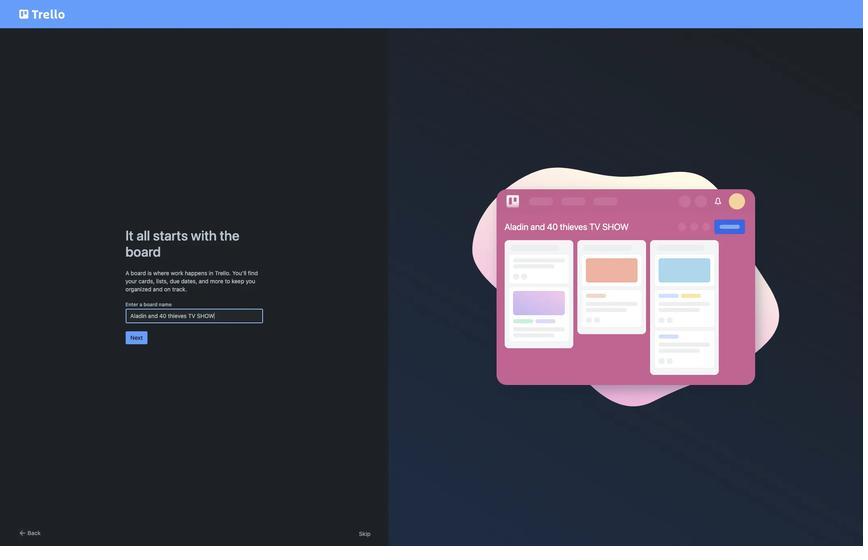 Task type: locate. For each thing, give the bounding box(es) containing it.
more
[[210, 278, 223, 285]]

a
[[125, 270, 129, 277]]

skip
[[359, 531, 371, 538]]

1 vertical spatial trello image
[[504, 194, 521, 210]]

thieves
[[560, 222, 587, 232]]

show
[[602, 222, 629, 232]]

due
[[170, 278, 180, 285]]

board
[[125, 243, 161, 260], [131, 270, 146, 277], [144, 302, 157, 308]]

with
[[191, 227, 217, 243]]

enter a board name
[[125, 302, 172, 308]]

to
[[225, 278, 230, 285]]

2 vertical spatial board
[[144, 302, 157, 308]]

cards,
[[139, 278, 155, 285]]

0 vertical spatial board
[[125, 243, 161, 260]]

board up your
[[131, 270, 146, 277]]

and left the 40
[[531, 222, 545, 232]]

starts
[[153, 227, 188, 243]]

enter
[[125, 302, 138, 308]]

trello image
[[18, 5, 66, 23], [504, 194, 521, 210]]

it all starts with the board
[[125, 227, 239, 260]]

board inside a board is where work happens in trello. you'll find your cards, lists, due dates, and more to keep you organized and on track.
[[131, 270, 146, 277]]

board up the is
[[125, 243, 161, 260]]

Enter a board name text field
[[125, 309, 263, 323]]

2 horizontal spatial and
[[531, 222, 545, 232]]

aladin
[[504, 222, 528, 232]]

skip button
[[359, 531, 371, 539]]

0 vertical spatial trello image
[[18, 5, 66, 23]]

you'll
[[232, 270, 246, 277]]

next
[[130, 334, 143, 341]]

where
[[153, 270, 169, 277]]

all
[[136, 227, 150, 243]]

a board is where work happens in trello. you'll find your cards, lists, due dates, and more to keep you organized and on track.
[[125, 270, 258, 293]]

1 vertical spatial and
[[199, 278, 208, 285]]

board right a
[[144, 302, 157, 308]]

and
[[531, 222, 545, 232], [199, 278, 208, 285], [153, 286, 163, 293]]

2 vertical spatial and
[[153, 286, 163, 293]]

track.
[[172, 286, 187, 293]]

dates,
[[181, 278, 197, 285]]

tv
[[589, 222, 600, 232]]

1 horizontal spatial and
[[199, 278, 208, 285]]

0 horizontal spatial trello image
[[18, 5, 66, 23]]

1 vertical spatial board
[[131, 270, 146, 277]]

and down the lists,
[[153, 286, 163, 293]]

0 horizontal spatial and
[[153, 286, 163, 293]]

a
[[139, 302, 142, 308]]

and down happens
[[199, 278, 208, 285]]

0 vertical spatial and
[[531, 222, 545, 232]]

your
[[125, 278, 137, 285]]



Task type: describe. For each thing, give the bounding box(es) containing it.
trello.
[[215, 270, 231, 277]]

work
[[171, 270, 183, 277]]

back
[[27, 530, 41, 537]]

happens
[[185, 270, 207, 277]]

organized
[[125, 286, 151, 293]]

in
[[209, 270, 213, 277]]

the
[[220, 227, 239, 243]]

it
[[125, 227, 134, 243]]

you
[[246, 278, 255, 285]]

next button
[[125, 332, 148, 344]]

is
[[147, 270, 152, 277]]

on
[[164, 286, 171, 293]]

keep
[[232, 278, 244, 285]]

1 horizontal spatial trello image
[[504, 194, 521, 210]]

back button
[[18, 529, 41, 539]]

board inside it all starts with the board
[[125, 243, 161, 260]]

name
[[159, 302, 172, 308]]

find
[[248, 270, 258, 277]]

lists,
[[156, 278, 168, 285]]

40
[[547, 222, 558, 232]]

aladin and 40 thieves tv show
[[504, 222, 629, 232]]



Task type: vqa. For each thing, say whether or not it's contained in the screenshot.
where
yes



